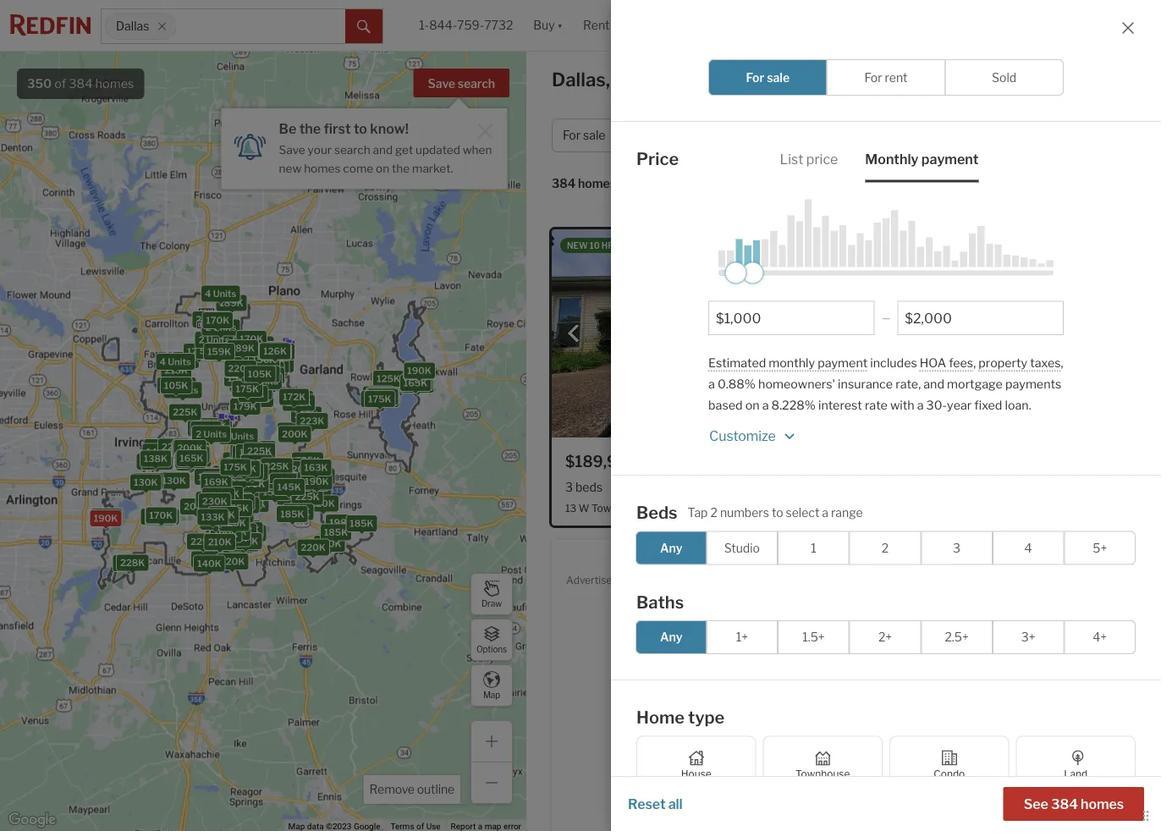 Task type: describe. For each thing, give the bounding box(es) containing it.
5 units
[[200, 346, 231, 357]]

Any radio
[[636, 620, 708, 654]]

hoa
[[920, 355, 947, 370]]

type
[[689, 707, 725, 728]]

1 horizontal spatial 384
[[552, 176, 576, 191]]

2 vertical spatial 229k
[[191, 536, 215, 547]]

13
[[566, 502, 577, 514]]

get
[[395, 143, 413, 157]]

Townhouse checkbox
[[763, 736, 883, 795]]

prairie,
[[718, 502, 751, 514]]

2 checkbox
[[850, 531, 922, 565]]

price
[[807, 151, 839, 167]]

market.
[[412, 161, 453, 175]]

minimum price slider
[[725, 262, 747, 284]]

0 vertical spatial the
[[300, 120, 321, 137]]

on inside % homeowners' insurance rate, and mortgage payments based on a
[[746, 397, 760, 412]]

0.88
[[718, 376, 745, 391]]

, inside ', a'
[[1062, 355, 1064, 370]]

1 horizontal spatial 169k
[[253, 370, 277, 381]]

google image
[[4, 810, 60, 832]]

1 ago from the left
[[622, 241, 641, 251]]

monthly payment
[[866, 151, 979, 167]]

favorite button image
[[1098, 761, 1120, 783]]

all
[[669, 796, 683, 813]]

3 beds
[[566, 480, 603, 495]]

1 new from the left
[[567, 241, 588, 251]]

4+
[[1094, 630, 1108, 645]]

193k
[[206, 318, 229, 329]]

updated
[[416, 143, 461, 157]]

draw
[[482, 599, 502, 609]]

rate
[[865, 397, 888, 412]]

search inside save search button
[[458, 77, 495, 91]]

0 horizontal spatial 228k
[[120, 558, 145, 569]]

sat,
[[893, 550, 910, 561]]

1 horizontal spatial 149k
[[205, 336, 229, 347]]

129k
[[233, 500, 256, 511]]

for for for sale checkbox
[[747, 70, 765, 84]]

0 horizontal spatial 198k
[[213, 503, 237, 514]]

options button
[[471, 619, 513, 661]]

map
[[483, 690, 501, 701]]

% homeowners' insurance rate, and mortgage payments based on a
[[709, 376, 1062, 412]]

range
[[832, 505, 864, 520]]

for for for rent option
[[865, 70, 883, 84]]

1-844-759-7732
[[420, 18, 513, 32]]

list price
[[780, 151, 839, 167]]

181k
[[209, 471, 231, 482]]

know!
[[370, 120, 409, 137]]

13 w townhouse ln #30, grand prairie, tx 75052
[[566, 502, 802, 514]]

run
[[924, 502, 943, 514]]

% inside % homeowners' insurance rate, and mortgage payments based on a
[[745, 376, 756, 391]]

126k
[[264, 346, 287, 357]]

7
[[239, 394, 245, 405]]

dallas, tx homes for sale
[[552, 68, 779, 91]]

home
[[637, 707, 685, 728]]

1 vertical spatial 229k
[[208, 496, 232, 507]]

market insights link
[[950, 55, 1051, 92]]

, a
[[709, 355, 1064, 391]]

0 horizontal spatial ln
[[649, 502, 661, 514]]

come
[[343, 161, 374, 175]]

customize button
[[709, 415, 801, 449]]

3+ radio
[[993, 620, 1065, 654]]

Sold checkbox
[[945, 59, 1065, 95]]

open sat, 12pm to 3pm
[[866, 550, 970, 561]]

9254 forest ln #406, dallas, tx 75243
[[865, 812, 1051, 824]]

any for studio
[[661, 541, 683, 555]]

1.5+ radio
[[778, 620, 850, 654]]

Studio checkbox
[[707, 531, 778, 565]]

map button
[[471, 665, 513, 707]]

list
[[780, 151, 804, 167]]

reset all
[[628, 796, 683, 813]]

tx left 75227
[[993, 502, 1006, 514]]

option group containing house
[[637, 736, 1137, 832]]

open
[[866, 550, 891, 561]]

0 vertical spatial 159k
[[207, 346, 231, 357]]

1 horizontal spatial ln
[[925, 812, 937, 824]]

advertisement
[[567, 574, 638, 586]]

For rent checkbox
[[827, 59, 946, 95]]

the inside save your search and get updated when new homes come on the market.
[[392, 161, 410, 175]]

of
[[54, 76, 66, 91]]

1 vertical spatial 189k
[[231, 343, 255, 354]]

75227
[[1008, 502, 1039, 514]]

1 new 10 hrs ago from the left
[[567, 241, 641, 251]]

see
[[1024, 796, 1049, 813]]

75243
[[1019, 812, 1051, 824]]

12pm
[[912, 550, 935, 561]]

216k
[[232, 538, 256, 549]]

1-844-759-7732 link
[[420, 18, 513, 32]]

save for save your search and get updated when new homes come on the market.
[[279, 143, 305, 157]]

rate,
[[896, 376, 922, 391]]

property
[[979, 355, 1028, 370]]

Any checkbox
[[636, 531, 708, 565]]

2 inside checkbox
[[882, 541, 889, 555]]

select
[[786, 505, 820, 520]]

2 vertical spatial 189k
[[164, 382, 188, 393]]

9420
[[865, 502, 891, 514]]

0 vertical spatial 115k
[[256, 355, 278, 366]]

for sale inside checkbox
[[747, 70, 790, 84]]

0 vertical spatial dallas,
[[552, 68, 611, 91]]

1 checkbox
[[778, 531, 850, 565]]

first
[[324, 120, 351, 137]]

estimated
[[709, 355, 767, 370]]

1 , from the left
[[974, 355, 977, 370]]

1 vertical spatial 155k
[[371, 392, 395, 403]]

fees
[[949, 355, 974, 370]]

186k
[[230, 462, 254, 473]]

homes inside save your search and get updated when new homes come on the market.
[[304, 161, 341, 175]]

w
[[579, 502, 590, 514]]

studio
[[725, 541, 760, 555]]

save search
[[428, 77, 495, 91]]

your
[[308, 143, 332, 157]]

1 hrs from the left
[[602, 241, 620, 251]]

1 vertical spatial 149k
[[178, 448, 202, 459]]

110k
[[242, 389, 265, 400]]

384 homes
[[552, 176, 617, 191]]

2.5+ radio
[[922, 620, 993, 654]]

land
[[1065, 768, 1088, 780]]

Enter min text field
[[716, 310, 868, 326]]

House checkbox
[[637, 736, 757, 795]]

75052
[[769, 502, 802, 514]]

2 172k from the left
[[283, 392, 306, 403]]

when
[[463, 143, 492, 157]]

5+ checkbox
[[1065, 531, 1137, 565]]

remove
[[370, 783, 415, 797]]

222k
[[270, 480, 294, 491]]

be the first to know!
[[279, 120, 409, 137]]

—
[[882, 312, 891, 324]]

ad region
[[567, 590, 821, 802]]

based
[[709, 397, 743, 412]]

cedar
[[893, 502, 922, 514]]

2.5+
[[945, 630, 969, 645]]

Condo checkbox
[[890, 736, 1010, 795]]

homeowners'
[[759, 376, 836, 391]]

Enter max text field
[[906, 310, 1057, 326]]

0 vertical spatial 189k
[[220, 298, 244, 309]]

to for know!
[[354, 120, 367, 137]]

844-
[[430, 18, 457, 32]]

beds
[[637, 502, 678, 523]]

submit search image
[[357, 20, 371, 34]]

3 checkbox
[[922, 531, 993, 565]]

a left 30-
[[918, 397, 924, 412]]



Task type: vqa. For each thing, say whether or not it's contained in the screenshot.
outline
yes



Task type: locate. For each thing, give the bounding box(es) containing it.
homes down "favorite button" checkbox at the right of page
[[1082, 796, 1125, 813]]

5+
[[1094, 541, 1108, 555]]

any down beds
[[661, 541, 683, 555]]

to inside dialog
[[354, 120, 367, 137]]

dallas, right dr,
[[960, 502, 991, 514]]

save
[[428, 77, 456, 91], [279, 143, 305, 157]]

remove outline button
[[364, 776, 461, 805]]

205k up 223k
[[286, 398, 312, 409]]

384 right "of"
[[69, 76, 93, 91]]

1 horizontal spatial 155k
[[371, 392, 395, 403]]

remove dallas image
[[157, 21, 167, 31]]

2 horizontal spatial 169k
[[370, 391, 394, 402]]

next button image
[[805, 325, 821, 342]]

4 checkbox
[[993, 531, 1065, 565]]

221k
[[232, 467, 255, 478]]

sale inside button
[[584, 128, 606, 143]]

dallas, right #406,
[[970, 812, 1001, 824]]

149k
[[205, 336, 229, 347], [178, 448, 202, 459]]

house
[[681, 768, 712, 780]]

140k
[[263, 346, 287, 357], [240, 467, 264, 478], [207, 472, 232, 483], [207, 482, 231, 493], [197, 559, 222, 570]]

option group
[[709, 59, 1065, 95], [636, 531, 1137, 565], [636, 620, 1137, 654], [637, 736, 1137, 832]]

2 vertical spatial 159k
[[178, 444, 202, 455]]

159k up the 7
[[228, 373, 252, 384]]

177k
[[196, 421, 219, 432]]

a inside % homeowners' insurance rate, and mortgage payments based on a
[[763, 397, 769, 412]]

a left range
[[823, 505, 829, 520]]

numbers
[[721, 505, 770, 520]]

159k right the "5"
[[207, 346, 231, 357]]

be
[[279, 120, 297, 137]]

210k
[[295, 410, 318, 421], [234, 445, 258, 456], [182, 450, 205, 461], [230, 466, 254, 477], [234, 523, 258, 534], [208, 537, 232, 548]]

a inside ', a'
[[709, 376, 715, 391]]

0 vertical spatial sale
[[767, 70, 790, 84]]

save for save search
[[428, 77, 456, 91]]

the right be on the top of the page
[[300, 120, 321, 137]]

Land checkbox
[[1017, 736, 1137, 795]]

0 horizontal spatial the
[[300, 120, 321, 137]]

0 vertical spatial and
[[373, 143, 393, 157]]

0 vertical spatial 169k
[[253, 370, 277, 381]]

with
[[891, 397, 915, 412]]

229k right 187k
[[274, 476, 298, 487]]

0 vertical spatial 205k
[[286, 398, 312, 409]]

1 vertical spatial 198k
[[330, 517, 354, 528]]

384 right the see
[[1052, 796, 1079, 813]]

list price element
[[780, 136, 839, 182]]

168k
[[149, 510, 173, 521]]

1 vertical spatial for sale
[[563, 128, 606, 143]]

baths
[[637, 592, 684, 612]]

to left select
[[772, 505, 784, 520]]

149k down 183k
[[178, 448, 202, 459]]

homes down for sale button on the top of page
[[578, 176, 617, 191]]

172k
[[369, 392, 392, 403], [283, 392, 306, 403]]

384 inside button
[[1052, 796, 1079, 813]]

homes inside button
[[1082, 796, 1125, 813]]

homes right "of"
[[95, 76, 134, 91]]

draw button
[[471, 573, 513, 616]]

a left 8.228
[[763, 397, 769, 412]]

205k down 148k
[[216, 505, 241, 516]]

1 vertical spatial search
[[334, 143, 371, 157]]

1 vertical spatial to
[[772, 505, 784, 520]]

1 vertical spatial 159k
[[228, 373, 252, 384]]

3 inside 3 checkbox
[[954, 541, 961, 555]]

3 units
[[260, 346, 291, 357], [255, 347, 286, 358], [260, 348, 291, 359], [250, 371, 281, 382], [247, 376, 279, 387], [234, 379, 265, 390], [223, 431, 254, 442]]

for right for
[[747, 70, 765, 84]]

1 horizontal spatial 205k
[[286, 398, 312, 409]]

0 horizontal spatial for
[[563, 128, 581, 143]]

1 vertical spatial dallas,
[[960, 502, 991, 514]]

photo of 9254 forest ln #406, dallas, tx 75243 image
[[851, 539, 1134, 748]]

1+ radio
[[707, 620, 778, 654]]

for inside button
[[563, 128, 581, 143]]

see 384 homes button
[[1004, 788, 1145, 821]]

% down the estimated
[[745, 376, 756, 391]]

for inside option
[[865, 70, 883, 84]]

be the first to know! dialog
[[222, 98, 508, 189]]

0 vertical spatial 135k
[[253, 350, 277, 361]]

dallas
[[116, 19, 149, 33]]

30-
[[927, 397, 948, 412]]

1 horizontal spatial townhouse
[[796, 768, 851, 780]]

1 horizontal spatial hrs
[[901, 241, 919, 251]]

205k
[[286, 398, 312, 409], [216, 505, 241, 516]]

0 vertical spatial 105k
[[248, 369, 272, 380]]

2 vertical spatial dallas,
[[970, 812, 1001, 824]]

, up mortgage
[[974, 355, 977, 370]]

0 vertical spatial to
[[354, 120, 367, 137]]

and down hoa
[[924, 376, 945, 391]]

sold
[[993, 70, 1017, 84]]

maximum price slider
[[742, 262, 764, 284]]

tx
[[614, 68, 640, 91], [754, 502, 767, 514], [993, 502, 1006, 514], [1003, 812, 1017, 824]]

sale right for
[[767, 70, 790, 84]]

2 , from the left
[[1062, 355, 1064, 370]]

105k down 99k
[[164, 380, 188, 391]]

1 horizontal spatial 172k
[[369, 392, 392, 403]]

1 vertical spatial 384
[[552, 176, 576, 191]]

estimated monthly payment includes hoa fees , property taxes
[[709, 355, 1062, 370]]

save down 844-
[[428, 77, 456, 91]]

insurance
[[839, 376, 894, 391]]

2 new 10 hrs ago from the left
[[866, 241, 940, 251]]

165k
[[404, 378, 428, 389], [183, 449, 207, 460], [180, 453, 204, 464], [277, 461, 301, 472], [232, 470, 256, 481], [206, 475, 230, 486], [149, 511, 173, 522]]

2 vertical spatial 384
[[1052, 796, 1079, 813]]

156k
[[253, 354, 277, 365], [253, 354, 276, 365], [252, 354, 276, 365]]

0 horizontal spatial new 10 hrs ago
[[567, 241, 641, 251]]

% down homeowners'
[[805, 397, 816, 412]]

save up new
[[279, 143, 305, 157]]

For sale checkbox
[[709, 59, 828, 95]]

1.5+
[[803, 630, 825, 645]]

149k down 193k
[[205, 336, 229, 347]]

0 horizontal spatial townhouse
[[592, 502, 647, 514]]

1 horizontal spatial new 10 hrs ago
[[866, 241, 940, 251]]

townhouse inside option
[[796, 768, 851, 780]]

homes
[[644, 68, 707, 91]]

0 vertical spatial payment
[[922, 151, 979, 167]]

search inside save your search and get updated when new homes come on the market.
[[334, 143, 371, 157]]

2+ radio
[[850, 620, 922, 654]]

147k
[[149, 510, 172, 521]]

1 horizontal spatial ago
[[921, 241, 940, 251]]

759-
[[457, 18, 485, 32]]

for sale button
[[552, 119, 638, 152]]

1 horizontal spatial ,
[[1062, 355, 1064, 370]]

2 new from the left
[[866, 241, 887, 251]]

sale up 384 homes
[[584, 128, 606, 143]]

1 vertical spatial ln
[[925, 812, 937, 824]]

tap
[[688, 505, 708, 520]]

search up come
[[334, 143, 371, 157]]

1 horizontal spatial 105k
[[248, 369, 272, 380]]

3+
[[1022, 630, 1036, 645]]

for inside checkbox
[[747, 70, 765, 84]]

and
[[373, 143, 393, 157], [924, 376, 945, 391]]

new
[[279, 161, 302, 175]]

None search field
[[177, 9, 345, 43]]

to for select
[[772, 505, 784, 520]]

2 ago from the left
[[921, 241, 940, 251]]

0 vertical spatial townhouse
[[592, 502, 647, 514]]

, up payments
[[1062, 355, 1064, 370]]

2+
[[879, 630, 893, 645]]

1 vertical spatial 228k
[[120, 558, 145, 569]]

photo of 9420 cedar run dr, dallas, tx 75227 image
[[851, 230, 1134, 438]]

forest
[[893, 812, 923, 824]]

monthly payment element
[[866, 136, 979, 182]]

payments
[[1006, 376, 1062, 391]]

198k right 124k
[[330, 517, 354, 528]]

townhouse right w
[[592, 502, 647, 514]]

1 horizontal spatial search
[[458, 77, 495, 91]]

loan.
[[1006, 397, 1032, 412]]

0 horizontal spatial 105k
[[164, 380, 188, 391]]

a left 0.88
[[709, 376, 715, 391]]

1 horizontal spatial %
[[805, 397, 816, 412]]

on right based
[[746, 397, 760, 412]]

2 hrs from the left
[[901, 241, 919, 251]]

2 vertical spatial 169k
[[204, 477, 228, 488]]

10 up '—'
[[889, 241, 899, 251]]

1 10 from the left
[[590, 241, 600, 251]]

9254
[[865, 812, 891, 824]]

0 vertical spatial ln
[[649, 502, 661, 514]]

115k
[[256, 355, 278, 366], [237, 384, 259, 395]]

any inside any option
[[661, 630, 683, 645]]

1 vertical spatial townhouse
[[796, 768, 851, 780]]

any down baths
[[661, 630, 683, 645]]

remove outline
[[370, 783, 455, 797]]

2
[[196, 314, 202, 325], [206, 322, 211, 333], [204, 331, 210, 342], [199, 334, 205, 345], [261, 346, 266, 357], [260, 347, 266, 358], [259, 347, 265, 358], [248, 350, 254, 361], [259, 359, 265, 370], [253, 362, 259, 373], [245, 369, 251, 380], [167, 385, 173, 396], [238, 386, 244, 397], [365, 394, 371, 405], [193, 422, 199, 433], [196, 429, 202, 440], [711, 505, 718, 520], [145, 512, 150, 523], [882, 541, 889, 555]]

1 horizontal spatial payment
[[922, 151, 979, 167]]

0 vertical spatial 155k
[[236, 348, 260, 359]]

1 horizontal spatial to
[[772, 505, 784, 520]]

map region
[[0, 0, 730, 832]]

save inside save your search and get updated when new homes come on the market.
[[279, 143, 305, 157]]

0 horizontal spatial 149k
[[178, 448, 202, 459]]

hrs
[[602, 241, 620, 251], [901, 241, 919, 251]]

any for 1+
[[661, 630, 683, 645]]

1 vertical spatial the
[[392, 161, 410, 175]]

0 vertical spatial 384
[[69, 76, 93, 91]]

the down get
[[392, 161, 410, 175]]

139k
[[262, 359, 286, 370]]

photo of 13 w townhouse ln #30, grand prairie, tx 75052 image
[[552, 230, 835, 438]]

0 horizontal spatial and
[[373, 143, 393, 157]]

199k
[[407, 366, 431, 377], [203, 421, 227, 432], [241, 471, 265, 482], [227, 497, 251, 508], [215, 519, 239, 530], [214, 529, 238, 540]]

1 vertical spatial %
[[805, 397, 816, 412]]

0 horizontal spatial new
[[567, 241, 588, 251]]

2 any from the top
[[661, 630, 683, 645]]

payment up insurance
[[818, 355, 868, 370]]

for sale
[[747, 70, 790, 84], [563, 128, 606, 143]]

0 horizontal spatial 169k
[[204, 477, 228, 488]]

0 vertical spatial 149k
[[205, 336, 229, 347]]

units
[[213, 288, 237, 299], [204, 314, 227, 325], [213, 322, 237, 333], [212, 331, 235, 342], [206, 334, 230, 345], [208, 346, 231, 357], [268, 346, 291, 357], [268, 346, 292, 357], [268, 347, 291, 358], [266, 347, 290, 358], [263, 347, 286, 358], [266, 347, 289, 358], [268, 348, 291, 359], [255, 350, 279, 361], [168, 357, 191, 368], [267, 359, 290, 370], [261, 362, 284, 373], [253, 369, 276, 380], [258, 371, 281, 382], [255, 376, 279, 387], [242, 379, 265, 390], [169, 380, 193, 391], [175, 385, 199, 396], [246, 386, 269, 397], [372, 394, 396, 405], [247, 394, 270, 405], [201, 422, 224, 433], [204, 429, 227, 440], [231, 431, 254, 442], [152, 512, 176, 523]]

tx left 75243
[[1003, 812, 1017, 824]]

105k up 127k
[[248, 369, 272, 380]]

new up '—'
[[866, 241, 887, 251]]

1 vertical spatial 205k
[[216, 505, 241, 516]]

ln left #30, at the right bottom
[[649, 502, 661, 514]]

2 10 from the left
[[889, 241, 899, 251]]

198k down 148k
[[213, 503, 237, 514]]

0 vertical spatial for sale
[[747, 70, 790, 84]]

dallas, for 9254 forest ln #406, dallas, tx 75243
[[970, 812, 1001, 824]]

0 vertical spatial 198k
[[213, 503, 237, 514]]

save inside button
[[428, 77, 456, 91]]

0 horizontal spatial 10
[[590, 241, 600, 251]]

189k down 99k
[[164, 382, 188, 393]]

127k
[[236, 382, 259, 393]]

0 horizontal spatial to
[[354, 120, 367, 137]]

0 horizontal spatial search
[[334, 143, 371, 157]]

0 vertical spatial 229k
[[274, 476, 298, 487]]

209k
[[202, 497, 228, 508]]

new 10 hrs ago down 384 homes
[[567, 241, 641, 251]]

170k
[[206, 315, 230, 326], [240, 334, 264, 345], [187, 346, 211, 357], [176, 445, 200, 456], [163, 446, 187, 457], [210, 483, 234, 494], [204, 498, 228, 509], [242, 499, 266, 510], [242, 499, 266, 510], [242, 499, 265, 510], [207, 499, 230, 510], [212, 510, 235, 521], [212, 510, 235, 521], [149, 510, 173, 521]]

0 horizontal spatial on
[[376, 161, 390, 175]]

sale inside checkbox
[[767, 70, 790, 84]]

1 horizontal spatial 228k
[[271, 479, 296, 490]]

150k
[[228, 364, 253, 375], [286, 394, 310, 405], [176, 443, 200, 454], [180, 450, 204, 461], [184, 453, 208, 464], [184, 453, 208, 464], [184, 453, 208, 464], [226, 455, 250, 466], [232, 462, 256, 473], [296, 462, 320, 473], [232, 464, 256, 475], [236, 466, 260, 477], [263, 487, 287, 498], [224, 507, 249, 518], [206, 510, 230, 521]]

1 vertical spatial 135k
[[240, 479, 264, 490]]

option group containing for sale
[[709, 59, 1065, 95]]

1 horizontal spatial 10
[[889, 241, 899, 251]]

0 horizontal spatial %
[[745, 376, 756, 391]]

search down 759-
[[458, 77, 495, 91]]

169k
[[253, 370, 277, 381], [370, 391, 394, 402], [204, 477, 228, 488]]

favorite button checkbox
[[1098, 761, 1120, 783]]

townhouse left $120,000
[[796, 768, 851, 780]]

for up 384 homes
[[563, 128, 581, 143]]

0 vertical spatial on
[[376, 161, 390, 175]]

previous button image
[[566, 325, 583, 342]]

0 horizontal spatial 172k
[[283, 392, 306, 403]]

187k
[[242, 474, 265, 485]]

for sale inside button
[[563, 128, 606, 143]]

8.228 % interest rate with a 30-year fixed loan.
[[772, 397, 1032, 412]]

None checkbox
[[637, 802, 757, 832], [763, 802, 883, 832], [890, 802, 1010, 832], [637, 802, 757, 832], [763, 802, 883, 832], [890, 802, 1010, 832]]

ago
[[622, 241, 641, 251], [921, 241, 940, 251]]

1 horizontal spatial on
[[746, 397, 760, 412]]

1 vertical spatial payment
[[818, 355, 868, 370]]

home type
[[637, 707, 725, 728]]

0 horizontal spatial 155k
[[236, 348, 260, 359]]

384 down for sale button on the top of page
[[552, 176, 576, 191]]

reset all button
[[628, 788, 683, 821]]

1 horizontal spatial the
[[392, 161, 410, 175]]

1 172k from the left
[[369, 392, 392, 403]]

dallas, up for sale button on the top of page
[[552, 68, 611, 91]]

new 10 hrs ago up '—'
[[866, 241, 940, 251]]

for sale up 384 homes
[[563, 128, 606, 143]]

1 horizontal spatial for
[[747, 70, 765, 84]]

7 units
[[239, 394, 270, 405]]

159k down 183k
[[178, 444, 202, 455]]

229k up 133k
[[208, 496, 232, 507]]

0 horizontal spatial hrs
[[602, 241, 620, 251]]

1 vertical spatial sale
[[584, 128, 606, 143]]

189k left 126k
[[231, 343, 255, 354]]

3
[[260, 346, 266, 357], [255, 347, 261, 358], [260, 348, 266, 359], [250, 371, 256, 382], [247, 376, 253, 387], [234, 379, 240, 390], [223, 431, 229, 442], [566, 480, 573, 495], [954, 541, 961, 555]]

and inside save your search and get updated when new homes come on the market.
[[373, 143, 393, 157]]

for left the rent on the top of the page
[[865, 70, 883, 84]]

10 down 384 homes
[[590, 241, 600, 251]]

4 inside checkbox
[[1025, 541, 1033, 555]]

1 vertical spatial 115k
[[237, 384, 259, 395]]

120k
[[247, 357, 270, 368], [229, 461, 253, 472], [224, 468, 247, 479], [203, 473, 227, 484], [311, 498, 335, 509], [212, 517, 236, 528]]

reset
[[628, 796, 666, 813]]

and inside % homeowners' insurance rate, and mortgage payments based on a
[[924, 376, 945, 391]]

229k down 133k
[[191, 536, 215, 547]]

4 units
[[205, 288, 237, 299], [258, 347, 289, 358], [160, 357, 191, 368], [161, 380, 193, 391]]

0 horizontal spatial 205k
[[216, 505, 241, 516]]

1 vertical spatial on
[[746, 397, 760, 412]]

0 horizontal spatial payment
[[818, 355, 868, 370]]

the
[[300, 120, 321, 137], [392, 161, 410, 175]]

outline
[[417, 783, 455, 797]]

5
[[200, 346, 206, 357]]

on right come
[[376, 161, 390, 175]]

and left get
[[373, 143, 393, 157]]

0 horizontal spatial sale
[[584, 128, 606, 143]]

to right first
[[354, 120, 367, 137]]

1 vertical spatial any
[[661, 630, 683, 645]]

384
[[69, 76, 93, 91], [552, 176, 576, 191], [1052, 796, 1079, 813]]

1 any from the top
[[661, 541, 683, 555]]

#406,
[[939, 812, 968, 824]]

0 vertical spatial save
[[428, 77, 456, 91]]

None checkbox
[[1017, 802, 1137, 832]]

0 vertical spatial %
[[745, 376, 756, 391]]

1 horizontal spatial save
[[428, 77, 456, 91]]

0 vertical spatial search
[[458, 77, 495, 91]]

any inside the 'any' checkbox
[[661, 541, 683, 555]]

new down 384 homes
[[567, 241, 588, 251]]

4+ radio
[[1065, 620, 1137, 654]]

198k
[[213, 503, 237, 514], [330, 517, 354, 528]]

1 horizontal spatial 198k
[[330, 517, 354, 528]]

payment right the monthly
[[922, 151, 979, 167]]

on inside save your search and get updated when new homes come on the market.
[[376, 161, 390, 175]]

179k
[[253, 354, 276, 365], [253, 355, 276, 366], [253, 355, 277, 366], [234, 401, 257, 412], [205, 483, 228, 494]]

ln left #406,
[[925, 812, 937, 824]]

229k
[[274, 476, 298, 487], [208, 496, 232, 507], [191, 536, 215, 547]]

monthly
[[769, 355, 816, 370]]

2 horizontal spatial 384
[[1052, 796, 1079, 813]]

for sale right for
[[747, 70, 790, 84]]

homes down the your
[[304, 161, 341, 175]]

1 horizontal spatial sale
[[767, 70, 790, 84]]

options
[[477, 645, 507, 655]]

220k
[[228, 363, 253, 374], [281, 426, 306, 437], [233, 462, 258, 473], [286, 464, 311, 475], [301, 475, 326, 486], [300, 478, 325, 489], [206, 488, 232, 499], [234, 495, 259, 506], [207, 503, 232, 514], [232, 526, 257, 537], [235, 530, 260, 541], [301, 542, 326, 553], [220, 557, 245, 568]]

dallas, for 9420 cedar run dr, dallas, tx 75227
[[960, 502, 991, 514]]

tx left 75052
[[754, 502, 767, 514]]

tx left homes
[[614, 68, 640, 91]]

0 vertical spatial 228k
[[271, 479, 296, 490]]

189k up 193k
[[220, 298, 244, 309]]

to
[[937, 550, 949, 561]]



